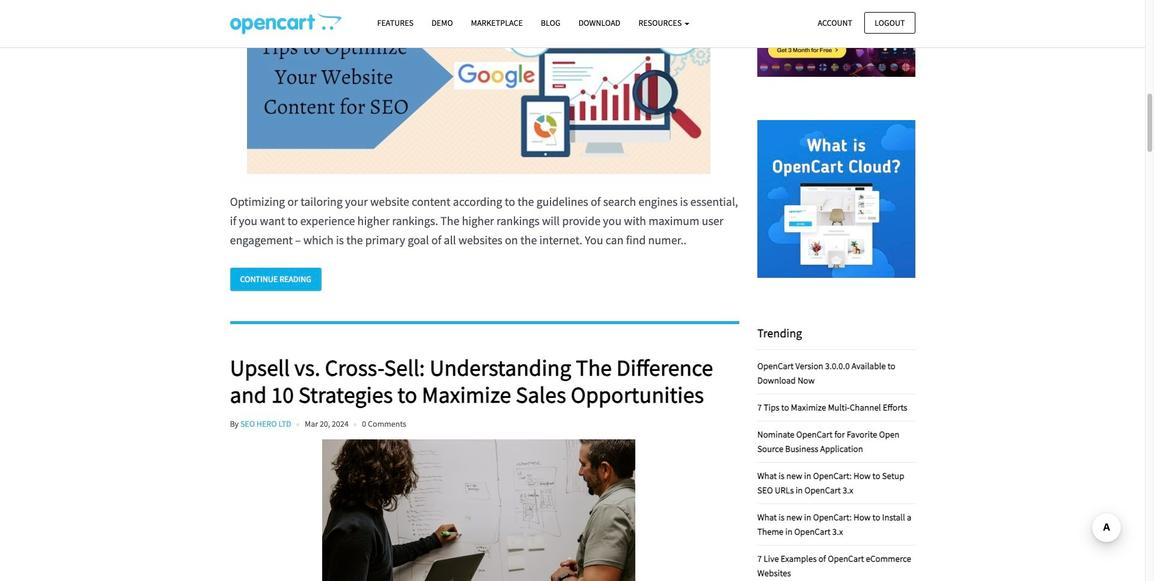 Task type: locate. For each thing, give the bounding box(es) containing it.
opencart - blog image
[[230, 13, 341, 34]]

noda image
[[758, 0, 915, 108]]

opencart cloud image
[[758, 120, 915, 278]]



Task type: vqa. For each thing, say whether or not it's contained in the screenshot.
2 reviews to the bottom
no



Task type: describe. For each thing, give the bounding box(es) containing it.
how to optimize your website content for seo image
[[230, 0, 728, 175]]

upsell vs. cross-sell: understanding the difference and 10 strategies to maximize sales opportunities image
[[230, 440, 728, 582]]



